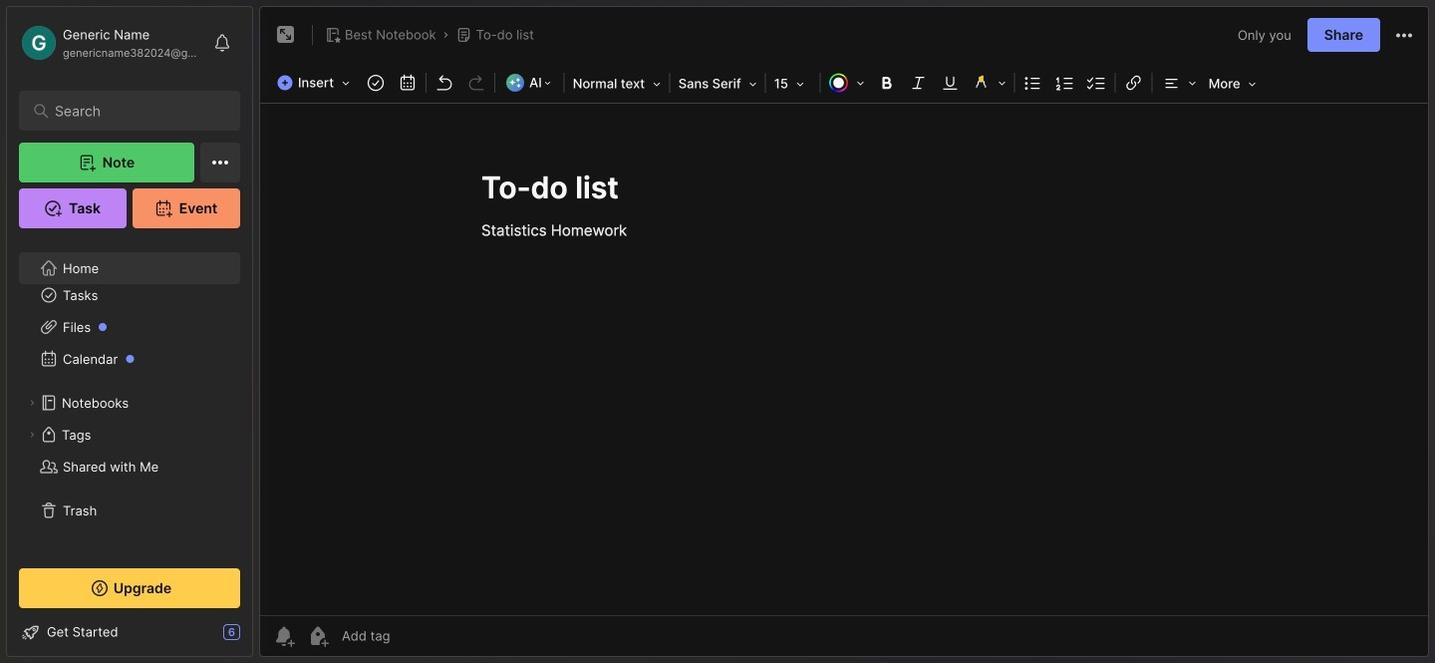 Task type: describe. For each thing, give the bounding box(es) containing it.
expand note image
[[274, 23, 298, 47]]

calendar event image
[[394, 69, 422, 97]]

Heading level field
[[567, 70, 668, 98]]

checklist image
[[1083, 69, 1111, 97]]

note window element
[[259, 6, 1430, 662]]

more actions image
[[1393, 23, 1417, 47]]

main element
[[0, 0, 259, 663]]

italic image
[[905, 69, 933, 97]]

Account field
[[19, 23, 203, 63]]

underline image
[[937, 69, 965, 97]]

bulleted list image
[[1020, 69, 1048, 97]]

none search field inside main element
[[55, 99, 214, 123]]

add tag image
[[306, 624, 330, 648]]

Font color field
[[823, 69, 871, 97]]

Alignment field
[[1155, 69, 1203, 97]]

expand notebooks image
[[26, 397, 38, 409]]

numbered list image
[[1052, 69, 1080, 97]]

Font family field
[[673, 70, 763, 98]]

Add tag field
[[340, 627, 490, 645]]



Task type: vqa. For each thing, say whether or not it's contained in the screenshot.
Add Tag IMAGE
yes



Task type: locate. For each thing, give the bounding box(es) containing it.
Search text field
[[55, 102, 214, 121]]

tree
[[7, 215, 252, 550]]

undo image
[[431, 69, 459, 97]]

add a reminder image
[[272, 624, 296, 648]]

task image
[[362, 69, 390, 97]]

click to collapse image
[[252, 626, 267, 650]]

Font size field
[[768, 70, 818, 98]]

Help and Learning task checklist field
[[7, 616, 252, 648]]

insert link image
[[1120, 69, 1148, 97]]

Note Editor text field
[[260, 103, 1429, 615]]

None search field
[[55, 99, 214, 123]]

More actions field
[[1393, 22, 1417, 47]]

tree inside main element
[[7, 215, 252, 550]]

Insert field
[[272, 69, 360, 97]]

bold image
[[873, 69, 901, 97]]

More field
[[1203, 70, 1263, 98]]

expand tags image
[[26, 429, 38, 441]]

Highlight field
[[967, 69, 1013, 97]]



